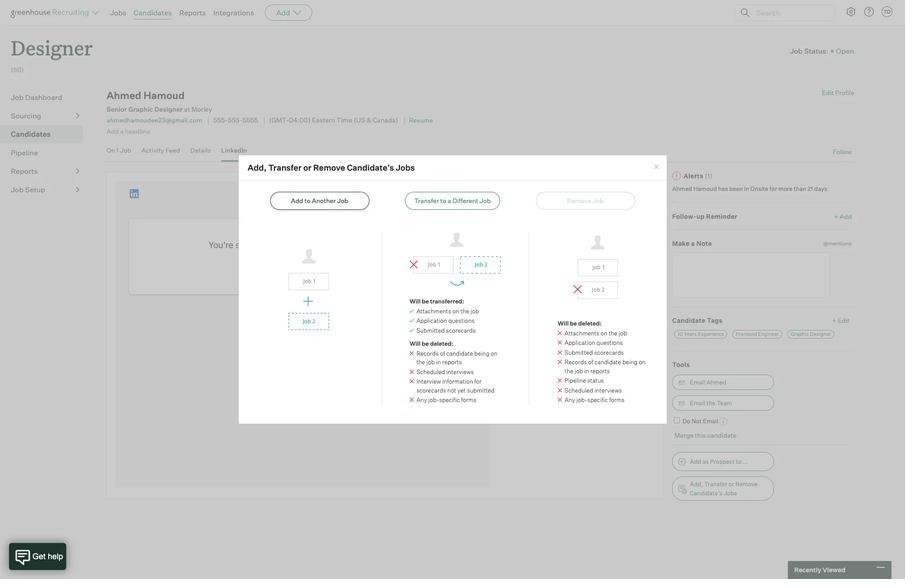 Task type: describe. For each thing, give the bounding box(es) containing it.
1 vertical spatial reports
[[11, 167, 38, 176]]

(50)
[[11, 66, 24, 74]]

1 horizontal spatial candidates link
[[134, 8, 172, 17]]

the inside button
[[707, 400, 716, 407]]

10
[[678, 331, 683, 338]]

questions for deleted:
[[597, 340, 623, 347]]

jobs inside dialog
[[396, 163, 415, 173]]

edit profile
[[823, 89, 855, 97]]

1 horizontal spatial scheduled interviews
[[565, 387, 622, 394]]

0 horizontal spatial of
[[440, 350, 445, 357]]

add to another job button
[[270, 192, 369, 210]]

submitted for transferred:
[[417, 327, 445, 334]]

5555
[[243, 117, 258, 125]]

add for add to another job
[[291, 197, 303, 205]]

scorecards inside 'interview information for scorecards not yet submitted'
[[417, 387, 446, 394]]

x image for application questions
[[558, 341, 563, 345]]

0 vertical spatial candidates
[[134, 8, 172, 17]]

transfer inside 'add, transfer or remove candidate's jobs'
[[705, 481, 728, 488]]

1 horizontal spatial interviews
[[595, 387, 622, 394]]

been
[[730, 185, 743, 193]]

0 vertical spatial jobs
[[110, 8, 126, 17]]

@mentions
[[824, 240, 853, 247]]

job setup link
[[11, 184, 79, 195]]

add, inside dialog
[[248, 163, 267, 173]]

...
[[743, 458, 749, 466]]

graphic inside graphic designer link
[[791, 331, 810, 338]]

21
[[808, 185, 814, 193]]

at
[[184, 106, 190, 114]]

job inside the on 1 job link
[[120, 147, 131, 154]]

frontend engineer link
[[733, 331, 783, 339]]

job inside job setup link
[[11, 185, 24, 194]]

(us
[[354, 117, 365, 125]]

+ add
[[835, 213, 853, 220]]

0 horizontal spatial candidates link
[[11, 129, 79, 140]]

eastern
[[312, 117, 336, 125]]

0 vertical spatial reports
[[179, 8, 206, 17]]

sourcing link
[[11, 111, 79, 121]]

1 forms from the left
[[461, 397, 477, 404]]

@mentions link
[[824, 239, 853, 248]]

0 horizontal spatial reports
[[443, 359, 462, 366]]

interview
[[417, 378, 441, 386]]

0 horizontal spatial will be deleted:
[[410, 341, 454, 348]]

reminder
[[707, 213, 738, 220]]

1 vertical spatial be
[[570, 320, 577, 327]]

transfer to a different job
[[415, 197, 491, 205]]

2 555- from the left
[[228, 117, 243, 125]]

on
[[107, 147, 115, 154]]

linkedin link
[[221, 147, 247, 160]]

1 vertical spatial records
[[565, 359, 587, 366]]

transferred:
[[430, 298, 465, 305]]

0 horizontal spatial edit
[[823, 89, 834, 97]]

submitted
[[467, 387, 495, 394]]

pipeline status
[[565, 377, 604, 385]]

job inside transfer to a different job 'button'
[[480, 197, 491, 205]]

10 years experience link
[[675, 331, 728, 339]]

activity feed
[[142, 147, 180, 154]]

1 horizontal spatial edit
[[838, 317, 850, 324]]

(gmt-04:00) eastern time (us & canada)
[[269, 117, 398, 125]]

0 vertical spatial will be deleted:
[[558, 320, 602, 327]]

td button
[[882, 6, 893, 17]]

2 vertical spatial email
[[703, 418, 719, 425]]

do
[[683, 418, 691, 425]]

has
[[719, 185, 729, 193]]

1 horizontal spatial candidate
[[595, 359, 622, 366]]

activity
[[142, 147, 164, 154]]

morley
[[192, 106, 212, 114]]

2 horizontal spatial candidate
[[708, 432, 737, 440]]

tags
[[707, 317, 723, 324]]

0 vertical spatial will
[[410, 298, 421, 305]]

1 vertical spatial being
[[623, 359, 638, 366]]

(gmt-
[[269, 117, 289, 125]]

add a headline
[[107, 127, 150, 135]]

04:00)
[[289, 117, 311, 125]]

job dashboard link
[[11, 92, 79, 103]]

greenhouse recruiting image
[[11, 7, 92, 18]]

viewed
[[823, 567, 846, 574]]

dashboard
[[25, 93, 62, 102]]

1 vertical spatial in
[[436, 359, 441, 366]]

scorecards for will be transferred:
[[446, 327, 476, 334]]

0 horizontal spatial being
[[475, 350, 490, 357]]

transfer to a different job button
[[405, 192, 501, 210]]

submitted for deleted:
[[565, 349, 593, 357]]

0 horizontal spatial interviews
[[447, 369, 474, 376]]

prospect
[[711, 458, 735, 466]]

email the team
[[690, 400, 733, 407]]

1 horizontal spatial for
[[770, 185, 778, 193]]

candidate tags
[[673, 317, 723, 324]]

2 horizontal spatial to
[[737, 458, 742, 466]]

graphic designer
[[791, 331, 832, 338]]

email for email the team
[[690, 400, 706, 407]]

integrations link
[[213, 8, 254, 17]]

details link
[[191, 147, 211, 160]]

follow link
[[833, 147, 853, 156]]

onsite
[[751, 185, 769, 193]]

0 horizontal spatial scheduled interviews
[[417, 369, 474, 376]]

status
[[588, 377, 604, 385]]

than
[[794, 185, 807, 193]]

details
[[191, 147, 211, 154]]

more
[[779, 185, 793, 193]]

td
[[884, 9, 891, 15]]

will be transferred:
[[410, 298, 465, 305]]

0 horizontal spatial deleted:
[[430, 341, 454, 348]]

(1)
[[705, 172, 713, 180]]

merge this candidate link
[[675, 432, 737, 440]]

remove inside dialog
[[313, 163, 345, 173]]

open
[[837, 46, 855, 55]]

edit profile link
[[823, 89, 855, 97]]

recently viewed
[[795, 567, 846, 574]]

email for email ahmed
[[690, 379, 706, 386]]

+ edit
[[833, 317, 850, 324]]

0 vertical spatial scheduled
[[417, 369, 445, 376]]

candidate's inside 'add, transfer or remove candidate's jobs'
[[690, 490, 723, 497]]

2 forms from the left
[[610, 397, 625, 404]]

merge
[[675, 432, 694, 440]]

close image
[[653, 164, 660, 171]]

1 vertical spatial reports
[[591, 368, 610, 375]]

years
[[684, 331, 697, 338]]

1 horizontal spatial deleted:
[[579, 320, 602, 327]]

add button
[[265, 5, 313, 21]]

ahmed for ahmed hamoud has been in onsite for more than 21 days
[[673, 185, 693, 193]]

ahmedhamoudee23@gmail.com link
[[107, 117, 202, 124]]

merge this candidate
[[675, 432, 737, 440]]

+ add link
[[835, 212, 853, 221]]

2 any job-specific forms from the left
[[565, 397, 625, 404]]

1 any from the left
[[417, 397, 427, 404]]

hamoud for ahmed hamoud senior graphic designer at morley
[[144, 89, 185, 102]]

jobs link
[[110, 8, 126, 17]]

not
[[692, 418, 702, 425]]

canada)
[[373, 117, 398, 125]]

x image for any job-specific forms
[[558, 398, 563, 403]]

integrations
[[213, 8, 254, 17]]

to for add
[[305, 197, 311, 205]]

graphic designer link
[[788, 331, 835, 339]]

headline
[[125, 127, 150, 135]]

email ahmed button
[[673, 375, 775, 390]]

for inside 'interview information for scorecards not yet submitted'
[[475, 378, 482, 386]]

as
[[703, 458, 709, 466]]

submitted scorecards for transferred:
[[417, 327, 476, 334]]

1 vertical spatial reports link
[[11, 166, 79, 177]]

1 job- from the left
[[429, 397, 440, 404]]

follow-
[[673, 213, 697, 220]]

tools
[[673, 361, 690, 369]]

hamoud for ahmed hamoud has been in onsite for more than 21 days
[[694, 185, 718, 193]]

candidate's inside add, transfer or remove candidate's jobs dialog
[[347, 163, 394, 173]]

make a note
[[673, 240, 713, 248]]

questions for transferred:
[[449, 318, 475, 325]]

attachments for transferred:
[[417, 308, 452, 315]]

experience
[[698, 331, 725, 338]]



Task type: locate. For each thing, give the bounding box(es) containing it.
0 horizontal spatial questions
[[449, 318, 475, 325]]

to for transfer
[[441, 197, 447, 205]]

1 vertical spatial candidate
[[595, 359, 622, 366]]

555-
[[213, 117, 228, 125], [228, 117, 243, 125]]

records up interview
[[417, 350, 439, 357]]

any down interview
[[417, 397, 427, 404]]

0 vertical spatial be
[[422, 298, 429, 305]]

team
[[717, 400, 733, 407]]

1 vertical spatial add, transfer or remove candidate's jobs
[[690, 481, 758, 497]]

0 vertical spatial candidates link
[[134, 8, 172, 17]]

for up submitted
[[475, 378, 482, 386]]

attachments on the job for will be deleted:
[[565, 330, 628, 337]]

scorecards up status
[[595, 349, 624, 357]]

1 vertical spatial a
[[448, 197, 451, 205]]

job inside add to another job button
[[337, 197, 349, 205]]

candidates down the sourcing
[[11, 130, 51, 139]]

email inside "button"
[[690, 379, 706, 386]]

add as prospect to ...
[[690, 458, 749, 466]]

email inside button
[[690, 400, 706, 407]]

1 555- from the left
[[213, 117, 228, 125]]

add, transfer or remove candidate's jobs inside add, transfer or remove candidate's jobs button
[[690, 481, 758, 497]]

add,
[[248, 163, 267, 173], [690, 481, 704, 488]]

pipeline for pipeline
[[11, 148, 38, 157]]

interviews down status
[[595, 387, 622, 394]]

questions
[[449, 318, 475, 325], [597, 340, 623, 347]]

scorecards down interview
[[417, 387, 446, 394]]

scheduled up interview
[[417, 369, 445, 376]]

+ up graphic designer link
[[833, 317, 837, 324]]

reports link left integrations link
[[179, 8, 206, 17]]

of
[[440, 350, 445, 357], [589, 359, 594, 366]]

this
[[695, 432, 706, 440]]

x image
[[558, 331, 563, 336], [558, 341, 563, 345], [558, 351, 563, 355], [410, 370, 414, 375], [558, 398, 563, 403]]

1 horizontal spatial records of candidate being on the job in reports
[[565, 359, 646, 375]]

scheduled interviews up information
[[417, 369, 474, 376]]

of up interview
[[440, 350, 445, 357]]

designer
[[11, 34, 93, 61], [155, 106, 183, 114], [811, 331, 832, 338]]

email ahmed
[[690, 379, 727, 386]]

job- down pipeline status
[[577, 397, 588, 404]]

1 vertical spatial hamoud
[[694, 185, 718, 193]]

1 vertical spatial scheduled interviews
[[565, 387, 622, 394]]

ahmed
[[107, 89, 141, 102], [673, 185, 693, 193], [707, 379, 727, 386]]

on 1 job link
[[107, 147, 131, 160]]

ahmed up the senior
[[107, 89, 141, 102]]

time
[[337, 117, 353, 125]]

profile
[[836, 89, 855, 97]]

pipeline link
[[11, 148, 79, 158]]

remove down ... at the bottom of page
[[736, 481, 758, 488]]

application questions for deleted:
[[565, 340, 623, 347]]

graphic up ahmedhamoudee23@gmail.com
[[128, 106, 153, 114]]

reports up information
[[443, 359, 462, 366]]

submitted scorecards down transferred:
[[417, 327, 476, 334]]

add inside dialog
[[291, 197, 303, 205]]

a left headline
[[120, 127, 124, 135]]

application questions down transferred:
[[417, 318, 475, 325]]

2 vertical spatial transfer
[[705, 481, 728, 488]]

any job-specific forms down the not
[[417, 397, 477, 404]]

ahmed up email the team
[[707, 379, 727, 386]]

0 vertical spatial reports link
[[179, 8, 206, 17]]

add, transfer or remove candidate's jobs up another
[[248, 163, 415, 173]]

application questions up status
[[565, 340, 623, 347]]

+
[[835, 213, 839, 220], [833, 317, 837, 324]]

job inside 'job dashboard' link
[[11, 93, 24, 102]]

graphic right engineer
[[791, 331, 810, 338]]

not
[[448, 387, 457, 394]]

x image
[[410, 352, 414, 356], [558, 360, 563, 365], [558, 379, 563, 383], [410, 380, 414, 384], [558, 389, 563, 393], [410, 398, 414, 403]]

transfer
[[268, 163, 302, 173], [415, 197, 439, 205], [705, 481, 728, 488]]

attachments on the job for will be transferred:
[[417, 308, 479, 315]]

candidates right jobs 'link'
[[134, 8, 172, 17]]

designer inside ahmed hamoud senior graphic designer at morley
[[155, 106, 183, 114]]

2 vertical spatial be
[[422, 341, 429, 348]]

0 horizontal spatial add,
[[248, 163, 267, 173]]

add for add
[[276, 8, 290, 17]]

1 horizontal spatial candidates
[[134, 8, 172, 17]]

transfer inside 'button'
[[415, 197, 439, 205]]

candidate up status
[[595, 359, 622, 366]]

make
[[673, 240, 690, 248]]

ahmed for ahmed hamoud senior graphic designer at morley
[[107, 89, 141, 102]]

add for add as prospect to ...
[[690, 458, 702, 466]]

records of candidate being on the job in reports up information
[[417, 350, 498, 366]]

0 horizontal spatial to
[[305, 197, 311, 205]]

pipeline left status
[[565, 377, 586, 385]]

reports
[[179, 8, 206, 17], [11, 167, 38, 176]]

scorecards
[[446, 327, 476, 334], [595, 349, 624, 357], [417, 387, 446, 394]]

hamoud up ahmedhamoudee23@gmail.com link
[[144, 89, 185, 102]]

any job-specific forms
[[417, 397, 477, 404], [565, 397, 625, 404]]

records
[[417, 350, 439, 357], [565, 359, 587, 366]]

application up pipeline status
[[565, 340, 596, 347]]

scorecards down transferred:
[[446, 327, 476, 334]]

0 horizontal spatial attachments on the job
[[417, 308, 479, 315]]

2 any from the left
[[565, 397, 576, 404]]

1 vertical spatial or
[[729, 481, 735, 488]]

frontend
[[736, 331, 758, 338]]

x image for attachments on the job
[[558, 331, 563, 336]]

0 vertical spatial attachments on the job
[[417, 308, 479, 315]]

a
[[120, 127, 124, 135], [448, 197, 451, 205], [692, 240, 696, 248]]

ahmed hamoud has been in onsite for more than 21 days
[[673, 185, 828, 193]]

candidates link right jobs 'link'
[[134, 8, 172, 17]]

be
[[422, 298, 429, 305], [570, 320, 577, 327], [422, 341, 429, 348]]

0 vertical spatial submitted scorecards
[[417, 327, 476, 334]]

job status:
[[790, 46, 829, 55]]

remove up another
[[313, 163, 345, 173]]

candidates link
[[134, 8, 172, 17], [11, 129, 79, 140]]

0 horizontal spatial transfer
[[268, 163, 302, 173]]

questions up status
[[597, 340, 623, 347]]

questions down transferred:
[[449, 318, 475, 325]]

scheduled interviews
[[417, 369, 474, 376], [565, 387, 622, 394]]

0 vertical spatial email
[[690, 379, 706, 386]]

1 specific from the left
[[440, 397, 460, 404]]

0 vertical spatial being
[[475, 350, 490, 357]]

0 vertical spatial +
[[835, 213, 839, 220]]

add, inside 'add, transfer or remove candidate's jobs'
[[690, 481, 704, 488]]

or up add to another job
[[304, 163, 312, 173]]

0 vertical spatial transfer
[[268, 163, 302, 173]]

reports left integrations link
[[179, 8, 206, 17]]

jobs inside 'add, transfer or remove candidate's jobs'
[[724, 490, 738, 497]]

1 vertical spatial of
[[589, 359, 594, 366]]

2 horizontal spatial ahmed
[[707, 379, 727, 386]]

hamoud inside ahmed hamoud senior graphic designer at morley
[[144, 89, 185, 102]]

sourcing
[[11, 111, 41, 120]]

job right 1
[[120, 147, 131, 154]]

designer down greenhouse recruiting image
[[11, 34, 93, 61]]

None text field
[[673, 253, 831, 298]]

or inside add, transfer or remove candidate's jobs dialog
[[304, 163, 312, 173]]

follow
[[833, 148, 853, 156]]

add, transfer or remove candidate's jobs dialog
[[238, 155, 667, 425]]

note
[[697, 240, 713, 248]]

ahmed inside ahmed hamoud senior graphic designer at morley
[[107, 89, 141, 102]]

+ up @mentions
[[835, 213, 839, 220]]

1 vertical spatial candidate's
[[690, 490, 723, 497]]

+ for + edit
[[833, 317, 837, 324]]

td button
[[880, 5, 895, 19]]

1 vertical spatial deleted:
[[430, 341, 454, 348]]

1 vertical spatial add,
[[690, 481, 704, 488]]

frontend engineer
[[736, 331, 780, 338]]

designer down + edit link
[[811, 331, 832, 338]]

1 horizontal spatial scheduled
[[565, 387, 594, 394]]

to inside 'button'
[[441, 197, 447, 205]]

Search text field
[[755, 6, 828, 19]]

ahmed hamoud senior graphic designer at morley
[[107, 89, 212, 114]]

graphic inside ahmed hamoud senior graphic designer at morley
[[128, 106, 153, 114]]

1 vertical spatial submitted
[[565, 349, 593, 357]]

attachments for deleted:
[[565, 330, 600, 337]]

graphic
[[128, 106, 153, 114], [791, 331, 810, 338]]

+ edit link
[[831, 314, 853, 327]]

job right another
[[337, 197, 349, 205]]

feed
[[166, 147, 180, 154]]

will
[[410, 298, 421, 305], [558, 320, 569, 327], [410, 341, 421, 348]]

submitted scorecards up status
[[565, 349, 624, 357]]

0 vertical spatial a
[[120, 127, 124, 135]]

senior
[[107, 106, 127, 114]]

0 horizontal spatial job-
[[429, 397, 440, 404]]

hamoud down "(1)" on the top right of the page
[[694, 185, 718, 193]]

setup
[[25, 185, 45, 194]]

pipeline inside add, transfer or remove candidate's jobs dialog
[[565, 377, 586, 385]]

candidate right this
[[708, 432, 737, 440]]

attachments on the job
[[417, 308, 479, 315], [565, 330, 628, 337]]

on
[[453, 308, 460, 315], [601, 330, 608, 337], [491, 350, 498, 357], [639, 359, 646, 366]]

submitted scorecards for deleted:
[[565, 349, 624, 357]]

2 vertical spatial ahmed
[[707, 379, 727, 386]]

1 horizontal spatial attachments on the job
[[565, 330, 628, 337]]

a inside transfer to a different job 'button'
[[448, 197, 451, 205]]

Do Not Email checkbox
[[675, 418, 680, 424]]

1 horizontal spatial reports link
[[179, 8, 206, 17]]

pipeline for pipeline status
[[565, 377, 586, 385]]

edit
[[823, 89, 834, 97], [838, 317, 850, 324]]

email
[[690, 379, 706, 386], [690, 400, 706, 407], [703, 418, 719, 425]]

0 horizontal spatial any
[[417, 397, 427, 404]]

0 horizontal spatial candidate
[[447, 350, 473, 357]]

resume link
[[409, 117, 433, 124]]

up
[[697, 213, 705, 220]]

jobs
[[110, 8, 126, 17], [396, 163, 415, 173], [724, 490, 738, 497]]

0 vertical spatial candidate's
[[347, 163, 394, 173]]

1
[[116, 147, 119, 154]]

on 1 job
[[107, 147, 131, 154]]

add as prospect to ... button
[[673, 453, 775, 472]]

job right different
[[480, 197, 491, 205]]

in right been
[[745, 185, 750, 193]]

application down will be transferred:
[[417, 318, 447, 325]]

add, transfer or remove candidate's jobs
[[248, 163, 415, 173], [690, 481, 758, 497]]

+ for + add
[[835, 213, 839, 220]]

add, transfer or remove candidate's jobs inside add, transfer or remove candidate's jobs dialog
[[248, 163, 415, 173]]

x image for scheduled interviews
[[410, 370, 414, 375]]

any down pipeline status
[[565, 397, 576, 404]]

1 horizontal spatial ahmed
[[673, 185, 693, 193]]

1 horizontal spatial in
[[585, 368, 590, 375]]

add inside popup button
[[276, 8, 290, 17]]

job left status:
[[790, 46, 803, 55]]

2 job- from the left
[[577, 397, 588, 404]]

1 horizontal spatial designer
[[155, 106, 183, 114]]

2 vertical spatial will
[[410, 341, 421, 348]]

pipeline
[[11, 148, 38, 157], [565, 377, 586, 385]]

another
[[312, 197, 336, 205]]

0 horizontal spatial records
[[417, 350, 439, 357]]

for left more
[[770, 185, 778, 193]]

0 horizontal spatial reports link
[[11, 166, 79, 177]]

0 vertical spatial remove
[[313, 163, 345, 173]]

0 vertical spatial hamoud
[[144, 89, 185, 102]]

1 horizontal spatial to
[[441, 197, 447, 205]]

555- left the 5555
[[213, 117, 228, 125]]

records of candidate being on the job in reports
[[417, 350, 498, 366], [565, 359, 646, 375]]

1 vertical spatial questions
[[597, 340, 623, 347]]

1 horizontal spatial jobs
[[396, 163, 415, 173]]

to left different
[[441, 197, 447, 205]]

engineer
[[759, 331, 780, 338]]

or inside 'add, transfer or remove candidate's jobs'
[[729, 481, 735, 488]]

remove inside 'add, transfer or remove candidate's jobs'
[[736, 481, 758, 488]]

0 vertical spatial interviews
[[447, 369, 474, 376]]

1 horizontal spatial attachments
[[565, 330, 600, 337]]

2 specific from the left
[[588, 397, 608, 404]]

0 vertical spatial records
[[417, 350, 439, 357]]

interviews up information
[[447, 369, 474, 376]]

or down add as prospect to ... button
[[729, 481, 735, 488]]

activity feed link
[[142, 147, 180, 160]]

0 horizontal spatial scheduled
[[417, 369, 445, 376]]

0 horizontal spatial records of candidate being on the job in reports
[[417, 350, 498, 366]]

0 vertical spatial in
[[745, 185, 750, 193]]

0 horizontal spatial candidates
[[11, 130, 51, 139]]

a for make
[[692, 240, 696, 248]]

a left different
[[448, 197, 451, 205]]

reports up job setup
[[11, 167, 38, 176]]

scorecards for will be deleted:
[[595, 349, 624, 357]]

scheduled
[[417, 369, 445, 376], [565, 387, 594, 394]]

1 horizontal spatial transfer
[[415, 197, 439, 205]]

555- up the 'linkedin'
[[228, 117, 243, 125]]

in up pipeline status
[[585, 368, 590, 375]]

specific down status
[[588, 397, 608, 404]]

pipeline down the sourcing
[[11, 148, 38, 157]]

hamoud
[[144, 89, 185, 102], [694, 185, 718, 193]]

add to another job
[[291, 197, 349, 205]]

configure image
[[846, 6, 857, 17]]

job up the sourcing
[[11, 93, 24, 102]]

1 horizontal spatial records
[[565, 359, 587, 366]]

submitted up pipeline status
[[565, 349, 593, 357]]

0 horizontal spatial candidate's
[[347, 163, 394, 173]]

submitted down will be transferred:
[[417, 327, 445, 334]]

scheduled down pipeline status
[[565, 387, 594, 394]]

ahmed inside "button"
[[707, 379, 727, 386]]

0 vertical spatial ahmed
[[107, 89, 141, 102]]

0 vertical spatial add,
[[248, 163, 267, 173]]

application for transferred:
[[417, 318, 447, 325]]

1 horizontal spatial application
[[565, 340, 596, 347]]

0 horizontal spatial specific
[[440, 397, 460, 404]]

different
[[453, 197, 479, 205]]

records of candidate being on the job in reports up status
[[565, 359, 646, 375]]

application questions for transferred:
[[417, 318, 475, 325]]

a for add
[[120, 127, 124, 135]]

2 horizontal spatial a
[[692, 240, 696, 248]]

1 horizontal spatial reports
[[591, 368, 610, 375]]

1 horizontal spatial reports
[[179, 8, 206, 17]]

1 vertical spatial will
[[558, 320, 569, 327]]

to left ... at the bottom of page
[[737, 458, 742, 466]]

designer up ahmedhamoudee23@gmail.com link
[[155, 106, 183, 114]]

1 vertical spatial will be deleted:
[[410, 341, 454, 348]]

in up interview
[[436, 359, 441, 366]]

reports up status
[[591, 368, 610, 375]]

job- down interview
[[429, 397, 440, 404]]

of up status
[[589, 359, 594, 366]]

0 horizontal spatial designer
[[11, 34, 93, 61]]

to left another
[[305, 197, 311, 205]]

1 horizontal spatial or
[[729, 481, 735, 488]]

0 horizontal spatial a
[[120, 127, 124, 135]]

job left setup
[[11, 185, 24, 194]]

2 horizontal spatial jobs
[[724, 490, 738, 497]]

email up email the team
[[690, 379, 706, 386]]

candidates link down sourcing link
[[11, 129, 79, 140]]

add, transfer or remove candidate's jobs down add as prospect to ... button
[[690, 481, 758, 497]]

1 horizontal spatial application questions
[[565, 340, 623, 347]]

ahmed down alerts on the top right of the page
[[673, 185, 693, 193]]

alerts
[[684, 172, 704, 180]]

1 horizontal spatial any
[[565, 397, 576, 404]]

1 horizontal spatial forms
[[610, 397, 625, 404]]

2 horizontal spatial in
[[745, 185, 750, 193]]

2 vertical spatial a
[[692, 240, 696, 248]]

0 horizontal spatial jobs
[[110, 8, 126, 17]]

&
[[367, 117, 372, 125]]

email up the not
[[690, 400, 706, 407]]

x image for submitted scorecards
[[558, 351, 563, 355]]

specific down the not
[[440, 397, 460, 404]]

application for deleted:
[[565, 340, 596, 347]]

days
[[815, 185, 828, 193]]

1 horizontal spatial add, transfer or remove candidate's jobs
[[690, 481, 758, 497]]

any job-specific forms down status
[[565, 397, 625, 404]]

0 vertical spatial application questions
[[417, 318, 475, 325]]

reports link up job setup link
[[11, 166, 79, 177]]

0 vertical spatial submitted
[[417, 327, 445, 334]]

1 horizontal spatial of
[[589, 359, 594, 366]]

a left note
[[692, 240, 696, 248]]

job setup
[[11, 185, 45, 194]]

candidate up information
[[447, 350, 473, 357]]

2 horizontal spatial designer
[[811, 331, 832, 338]]

1 vertical spatial scorecards
[[595, 349, 624, 357]]

1 vertical spatial designer
[[155, 106, 183, 114]]

1 horizontal spatial pipeline
[[565, 377, 586, 385]]

records up pipeline status
[[565, 359, 587, 366]]

email right the not
[[703, 418, 719, 425]]

scheduled interviews down status
[[565, 387, 622, 394]]

add for add a headline
[[107, 127, 119, 135]]

1 any job-specific forms from the left
[[417, 397, 477, 404]]



Task type: vqa. For each thing, say whether or not it's contained in the screenshot.
the left Technical
no



